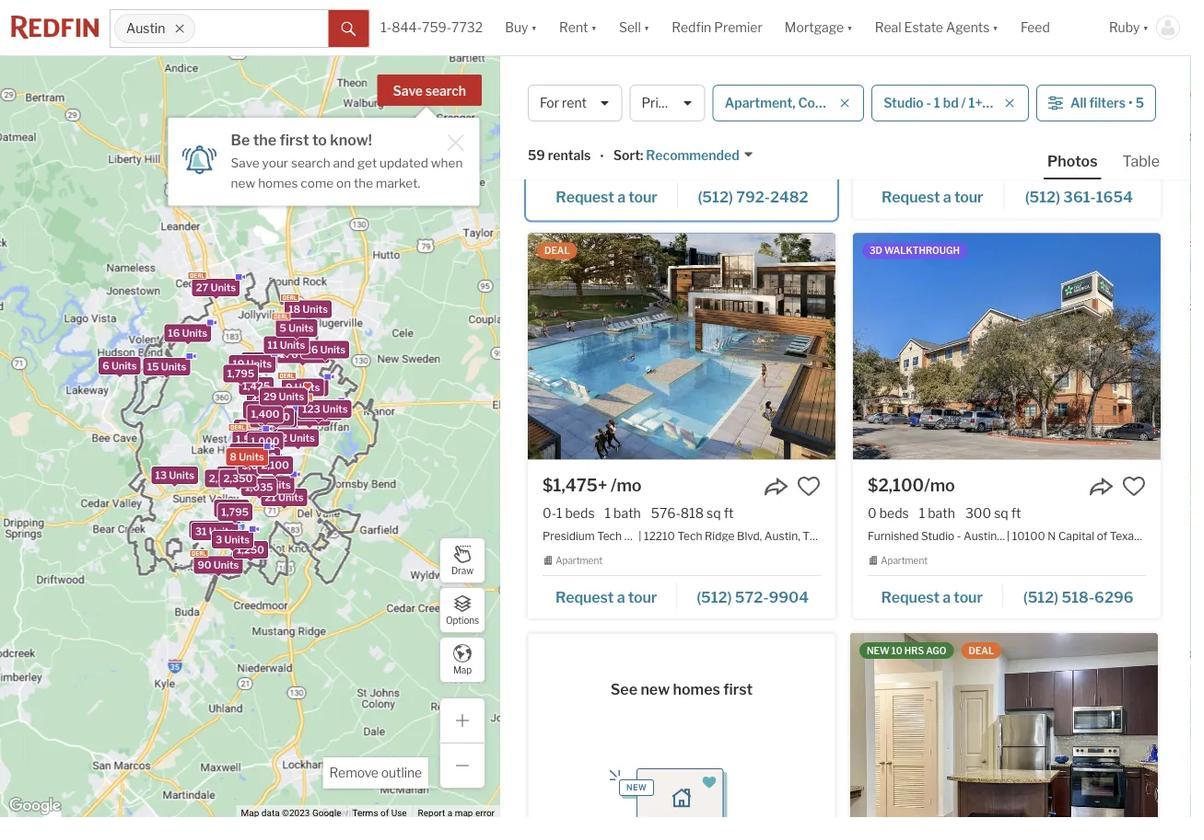 Task type: describe. For each thing, give the bounding box(es) containing it.
1,459
[[221, 470, 249, 482]]

buy ▾ button
[[494, 0, 548, 55]]

photo of 10100 n capital of texas hwy, austin, tx 78759 image
[[853, 233, 1161, 460]]

123
[[302, 404, 320, 416]]

0 horizontal spatial 21
[[265, 492, 276, 504]]

redfin premier
[[672, 20, 763, 35]]

0- for $1,171+ /mo
[[543, 105, 556, 121]]

(512) 361-1654
[[1025, 188, 1133, 206]]

2,400
[[247, 451, 276, 463]]

for
[[540, 95, 559, 111]]

favorite button checkbox for $1,462+ /mo
[[1122, 74, 1146, 98]]

all
[[1070, 95, 1087, 111]]

northwest/arboretum
[[1006, 530, 1122, 543]]

real
[[875, 20, 901, 35]]

photos button
[[1044, 151, 1119, 180]]

search inside button
[[425, 83, 466, 99]]

$2,100 /mo
[[868, 476, 955, 496]]

3403
[[935, 129, 964, 143]]

0 horizontal spatial tx
[[803, 530, 817, 543]]

rent
[[559, 20, 588, 35]]

0 vertical spatial 1,250
[[262, 411, 290, 423]]

▾ for ruby ▾
[[1143, 20, 1149, 35]]

11
[[268, 339, 278, 351]]

6296
[[1094, 589, 1134, 607]]

$1,462+
[[868, 75, 933, 95]]

• for rentals
[[600, 149, 604, 165]]

14 units
[[299, 406, 339, 418]]

30
[[237, 457, 251, 469]]

1 horizontal spatial -
[[957, 530, 961, 543]]

34
[[248, 432, 261, 444]]

78753
[[820, 530, 855, 543]]

2 vertical spatial 15
[[193, 524, 205, 536]]

1 horizontal spatial 16 units
[[254, 397, 293, 409]]

0 vertical spatial 1,795
[[227, 368, 254, 380]]

get
[[357, 155, 377, 170]]

sq for $1,462+ /mo
[[1033, 105, 1048, 121]]

sq for $1,171+ /mo
[[708, 105, 723, 121]]

bath for $1,171+ /mo
[[614, 105, 641, 121]]

0 horizontal spatial 16
[[168, 327, 180, 339]]

$1,475+ /mo
[[543, 476, 642, 496]]

29 units
[[263, 391, 304, 403]]

outline
[[381, 766, 422, 782]]

1 vertical spatial 15 units
[[254, 413, 293, 425]]

new inside save your search and get updated when new homes come on the market.
[[231, 175, 255, 190]]

harmon
[[967, 129, 1008, 143]]

792-
[[736, 188, 770, 206]]

redfin premier button
[[661, 0, 774, 55]]

10100
[[1012, 530, 1045, 543]]

1 tech from the left
[[597, 530, 622, 543]]

• for filters
[[1128, 95, 1133, 111]]

28 units
[[250, 480, 291, 492]]

buy
[[505, 20, 528, 35]]

1 horizontal spatial 6
[[245, 467, 252, 479]]

for rent button
[[528, 85, 622, 122]]

19
[[233, 358, 244, 370]]

0 vertical spatial 21 units
[[286, 382, 325, 394]]

studio - 1 bd / 1+ ba button
[[872, 85, 1029, 122]]

1 horizontal spatial |
[[930, 129, 933, 143]]

1654
[[1096, 188, 1133, 206]]

0 vertical spatial tx
[[1073, 129, 1088, 143]]

3,500
[[242, 458, 272, 470]]

90 units
[[197, 560, 239, 572]]

2482
[[770, 188, 808, 206]]

0 vertical spatial 2,100
[[245, 356, 273, 368]]

3d
[[870, 245, 882, 256]]

1 vertical spatial deal
[[969, 646, 994, 657]]

2 horizontal spatial -
[[999, 530, 1004, 543]]

apartment for $1,475+
[[556, 556, 603, 567]]

submit search image
[[341, 22, 356, 37]]

2,995
[[233, 447, 263, 459]]

1,527
[[236, 434, 263, 446]]

1 vertical spatial 21 units
[[265, 492, 304, 504]]

0-1 beds for $1,475+ /mo
[[543, 506, 595, 522]]

13 units
[[155, 470, 194, 482]]

mortgage ▾
[[785, 20, 853, 35]]

favorite button image for $2,100 /mo
[[1122, 475, 1146, 499]]

price
[[641, 95, 673, 111]]

ruby ▾
[[1109, 20, 1149, 35]]

▾ for sell ▾
[[644, 20, 650, 35]]

0-1 beds for $1,462+ /mo
[[868, 105, 920, 121]]

apartment, condo, townhome button
[[713, 85, 911, 122]]

576-
[[651, 506, 681, 522]]

▾ for buy ▾
[[531, 20, 537, 35]]

hwy,
[[1142, 530, 1166, 543]]

8 units
[[230, 451, 264, 463]]

5 ▾ from the left
[[992, 20, 998, 35]]

(512) 518-6296 link
[[1003, 580, 1146, 612]]

0 horizontal spatial 6
[[102, 360, 109, 372]]

first inside dialog
[[280, 131, 309, 149]]

apartment for $2,100
[[881, 556, 928, 567]]

9904
[[769, 589, 809, 607]]

map region
[[0, 0, 732, 819]]

beds right 0 at the bottom of the page
[[879, 506, 909, 522]]

1 vertical spatial 1,250
[[237, 544, 264, 556]]

0 beds
[[868, 506, 909, 522]]

photo of 414 e wonsley dr, austin, tx 78753 image
[[528, 0, 835, 59]]

1 vertical spatial 16
[[254, 397, 266, 409]]

favorite button image for $1,171+ /mo
[[797, 74, 821, 98]]

1-
[[381, 20, 392, 35]]

1 bath for $2,100
[[919, 506, 955, 522]]

rent
[[562, 95, 587, 111]]

remove
[[329, 766, 378, 782]]

0-1 beds for $1,171+ /mo
[[543, 105, 595, 121]]

(512) 792-2482 link
[[678, 180, 821, 211]]

14
[[299, 406, 311, 418]]

a for (512) 572-9904
[[617, 589, 625, 607]]

34 units
[[248, 432, 289, 444]]

▾ for mortgage ▾
[[847, 20, 853, 35]]

sort :
[[613, 148, 643, 163]]

(512) for (512) 518-6296
[[1023, 589, 1059, 607]]

/mo for $1,462+ /mo
[[936, 75, 967, 95]]

condo,
[[798, 95, 841, 111]]

studio inside studio - 1 bd / 1+ ba button
[[883, 95, 924, 111]]

see new homes first link
[[520, 626, 843, 819]]

photo of 1720 grand avenue pkwy, pflugerville, tx 78660 image
[[850, 634, 1158, 819]]

759-
[[422, 20, 451, 35]]

tour for (512) 518-6296
[[954, 589, 983, 607]]

all filters • 5
[[1070, 95, 1144, 111]]

| for $2,100 /mo
[[1007, 530, 1010, 543]]

request a tour button for (512) 518-6296
[[868, 582, 1003, 610]]

(512) 572-9904 link
[[677, 580, 821, 612]]

361-
[[1063, 188, 1096, 206]]

78705
[[1090, 129, 1126, 143]]

0 vertical spatial 3 units
[[240, 460, 274, 472]]

request for (512) 572-9904
[[555, 589, 614, 607]]

beds for $1,171+
[[565, 105, 595, 121]]

0 vertical spatial 15 units
[[147, 361, 186, 373]]

90
[[197, 560, 211, 572]]

beds for $1,475+
[[565, 506, 595, 522]]

ft for $1,462+ /mo
[[1051, 105, 1060, 121]]

0- for $1,462+ /mo
[[868, 105, 881, 121]]

request for (512) 792-2482
[[556, 188, 614, 206]]

1,425
[[243, 380, 270, 392]]

2 vertical spatial 15 units
[[193, 524, 232, 536]]

(512) for (512) 361-1654
[[1025, 188, 1060, 206]]

576-818 sq ft
[[651, 506, 734, 522]]

26 units
[[305, 344, 346, 356]]

26
[[305, 344, 318, 356]]

43 units
[[251, 395, 292, 407]]

presidium tech ridge
[[543, 530, 654, 543]]

options
[[446, 616, 479, 627]]

draw
[[451, 566, 473, 577]]

(512) for (512) 572-9904
[[697, 589, 732, 607]]

sq right 300
[[994, 506, 1008, 522]]

sort
[[613, 148, 640, 163]]

0 vertical spatial 3
[[240, 460, 247, 472]]

austin rentals
[[528, 74, 669, 99]]

(512) for (512) 792-2482
[[698, 188, 733, 206]]

1 horizontal spatial 2
[[293, 411, 299, 423]]

0 horizontal spatial austin,
[[764, 530, 800, 543]]

0 horizontal spatial 6 units
[[102, 360, 137, 372]]

12210
[[644, 530, 675, 543]]

- inside studio - 1 bd / 1+ ba button
[[926, 95, 931, 111]]

9 units
[[286, 382, 320, 394]]

1 vertical spatial 15
[[254, 413, 265, 425]]

bath for $1,462+ /mo
[[939, 105, 966, 121]]

1,400
[[251, 409, 280, 421]]

/mo for $2,100 /mo
[[924, 476, 955, 496]]

▾ for rent ▾
[[591, 20, 597, 35]]

1 bath for $1,475+
[[605, 506, 641, 522]]

request for (512) 361-1654
[[882, 188, 940, 206]]

walkthrough
[[884, 245, 960, 256]]

request a tour button for (512) 361-1654
[[868, 182, 1005, 209]]

31
[[195, 526, 207, 538]]

0 vertical spatial the
[[253, 131, 277, 149]]

| 12210 tech ridge blvd, austin, tx 78753
[[639, 530, 855, 543]]

and
[[333, 155, 355, 170]]

1 vertical spatial studio
[[921, 530, 955, 543]]

510-600 sq ft
[[651, 105, 735, 121]]



Task type: vqa. For each thing, say whether or not it's contained in the screenshot.
bath
yes



Task type: locate. For each thing, give the bounding box(es) containing it.
0- for $1,475+ /mo
[[543, 506, 556, 522]]

request a tour down 'sort' at the top right
[[556, 188, 658, 206]]

12 units
[[238, 423, 277, 435]]

bath up presidium tech ridge
[[614, 506, 641, 522]]

ft up "10100"
[[1011, 506, 1021, 522]]

bath for $1,475+ /mo
[[614, 506, 641, 522]]

tour down 12210
[[628, 589, 657, 607]]

0 vertical spatial 2 units
[[293, 411, 327, 423]]

- left bd
[[926, 95, 931, 111]]

new right see at the right
[[641, 681, 670, 699]]

sell
[[619, 20, 641, 35]]

favorite button checkbox up 78705
[[1122, 74, 1146, 98]]

21 right '29'
[[286, 382, 297, 394]]

request a tour
[[556, 188, 658, 206], [882, 188, 983, 206], [555, 589, 657, 607], [881, 589, 983, 607]]

/mo for $1,475+ /mo
[[611, 476, 642, 496]]

apartment down presidium at the left bottom of the page
[[556, 556, 603, 567]]

3 right "31" on the left of the page
[[215, 534, 222, 546]]

0 horizontal spatial the
[[253, 131, 277, 149]]

1 horizontal spatial 21
[[286, 382, 297, 394]]

a down 'sort' at the top right
[[617, 188, 625, 206]]

21 down 28 units
[[265, 492, 276, 504]]

a down presidium tech ridge
[[617, 589, 625, 607]]

5 inside 'button'
[[1135, 95, 1144, 111]]

5
[[1135, 95, 1144, 111], [280, 322, 286, 334]]

176 units
[[280, 349, 326, 361]]

0 horizontal spatial tech
[[597, 530, 622, 543]]

photo of 12210 tech ridge blvd, austin, tx 78753 image
[[528, 233, 835, 460]]

(512) 572-9904
[[697, 589, 809, 607]]

2,800
[[233, 452, 263, 463]]

0 vertical spatial austin,
[[1035, 129, 1071, 143]]

austin, right the ave,
[[1035, 129, 1071, 143]]

favorite button image
[[797, 475, 821, 499]]

1 vertical spatial 2
[[281, 432, 287, 444]]

1 vertical spatial 21
[[265, 492, 276, 504]]

know!
[[330, 131, 372, 149]]

your
[[262, 155, 288, 170]]

search inside save your search and get updated when new homes come on the market.
[[291, 155, 330, 170]]

1 vertical spatial 3 units
[[215, 534, 250, 546]]

tour down furnished studio - austin - northwest/arboretum in the right bottom of the page
[[954, 589, 983, 607]]

0-1 beds down $1,462+
[[868, 105, 920, 121]]

- right furnished
[[957, 530, 961, 543]]

sq right 818
[[707, 506, 721, 522]]

beds down $1,171+
[[565, 105, 595, 121]]

mortgage ▾ button
[[774, 0, 864, 55]]

request a tour up walkthrough
[[882, 188, 983, 206]]

0 horizontal spatial |
[[639, 530, 642, 543]]

tech down 818
[[677, 530, 702, 543]]

0 horizontal spatial ridge
[[624, 530, 654, 543]]

remove apartment, condo, townhome image
[[839, 98, 850, 109]]

0 vertical spatial deal
[[544, 245, 570, 256]]

1 horizontal spatial tech
[[677, 530, 702, 543]]

0-1 beds down $1,171+
[[543, 105, 595, 121]]

4 ▾ from the left
[[847, 20, 853, 35]]

1 horizontal spatial austin
[[528, 74, 591, 99]]

0-
[[543, 105, 556, 121], [868, 105, 881, 121], [543, 506, 556, 522]]

request a tour for (512) 518-6296
[[881, 589, 983, 607]]

map
[[453, 665, 472, 676]]

1,250 up '90 units'
[[237, 544, 264, 556]]

new down the be
[[231, 175, 255, 190]]

favorite button checkbox for $1,171+ /mo
[[797, 74, 821, 98]]

bath left 300
[[928, 506, 955, 522]]

5 inside map region
[[280, 322, 286, 334]]

0- left "rent"
[[543, 105, 556, 121]]

• inside 59 rentals •
[[600, 149, 604, 165]]

request a tour up 'ago'
[[881, 589, 983, 607]]

2,100 right the 19
[[245, 356, 273, 368]]

1 bath for $1,171+
[[605, 105, 641, 121]]

1 ridge from the left
[[624, 530, 654, 543]]

2 units down 9 units
[[293, 411, 327, 423]]

0 vertical spatial austin
[[126, 21, 165, 36]]

ft up | 12210 tech ridge blvd, austin, tx 78753
[[724, 506, 734, 522]]

ft right 600
[[725, 105, 735, 121]]

2 horizontal spatial austin
[[964, 530, 997, 543]]

0 horizontal spatial 2
[[281, 432, 287, 444]]

0 horizontal spatial 15
[[147, 361, 159, 373]]

request a tour for (512) 572-9904
[[555, 589, 657, 607]]

1 vertical spatial homes
[[673, 681, 720, 699]]

draw button
[[439, 538, 485, 584]]

0
[[868, 506, 877, 522]]

▾ right buy
[[531, 20, 537, 35]]

bath up 3403
[[939, 105, 966, 121]]

1 vertical spatial first
[[723, 681, 753, 699]]

save for save search
[[393, 83, 423, 99]]

1 horizontal spatial homes
[[673, 681, 720, 699]]

search up the come
[[291, 155, 330, 170]]

ft left all
[[1051, 105, 1060, 121]]

1,035
[[245, 482, 273, 494]]

remove outline
[[329, 766, 422, 782]]

1 inside button
[[934, 95, 940, 111]]

2 vertical spatial austin
[[964, 530, 997, 543]]

mortgage
[[785, 20, 844, 35]]

recommended
[[646, 148, 739, 163]]

be the first to know! dialog
[[168, 107, 480, 206]]

1 vertical spatial austin,
[[764, 530, 800, 543]]

tx up photos
[[1073, 129, 1088, 143]]

apartment down furnished
[[881, 556, 928, 567]]

a up 'ago'
[[943, 589, 951, 607]]

• inside 'button'
[[1128, 95, 1133, 111]]

2 units down 14 on the left of the page
[[281, 432, 315, 444]]

15 units down 43 units
[[254, 413, 293, 425]]

• right filters
[[1128, 95, 1133, 111]]

1 vertical spatial save
[[231, 155, 259, 170]]

furnished
[[868, 530, 919, 543]]

favorite button image up texas
[[1122, 475, 1146, 499]]

3 units
[[240, 460, 274, 472], [215, 534, 250, 546]]

tour for (512) 792-2482
[[628, 188, 658, 206]]

▾ right agents
[[992, 20, 998, 35]]

1 vertical spatial 1,795
[[221, 507, 249, 519]]

apartment,
[[725, 95, 795, 111]]

save inside button
[[393, 83, 423, 99]]

remove studio - 1 bd / 1+ ba image
[[1004, 98, 1015, 109]]

3 right 8
[[240, 460, 247, 472]]

0 vertical spatial •
[[1128, 95, 1133, 111]]

remove outline button
[[323, 758, 428, 789]]

ba
[[985, 95, 1000, 111]]

1 horizontal spatial ridge
[[705, 530, 735, 543]]

0 vertical spatial first
[[280, 131, 309, 149]]

price button
[[629, 85, 705, 122]]

1 vertical spatial search
[[291, 155, 330, 170]]

$1,171+
[[543, 75, 601, 95]]

1 vertical spatial 6 units
[[245, 467, 280, 479]]

market.
[[376, 175, 420, 190]]

1 horizontal spatial the
[[354, 175, 373, 190]]

sell ▾
[[619, 20, 650, 35]]

1,000
[[251, 435, 280, 447]]

recommended button
[[643, 147, 754, 165]]

agents
[[946, 20, 990, 35]]

- down 300 sq ft
[[999, 530, 1004, 543]]

1 ▾ from the left
[[531, 20, 537, 35]]

0 vertical spatial 15
[[147, 361, 159, 373]]

6 units
[[102, 360, 137, 372], [245, 467, 280, 479]]

0 vertical spatial 21
[[286, 382, 297, 394]]

rentals
[[596, 74, 669, 99]]

3 ▾ from the left
[[644, 20, 650, 35]]

favorite button checkbox for $1,475+ /mo
[[797, 475, 821, 499]]

| left 3403
[[930, 129, 933, 143]]

1,800
[[247, 405, 275, 417]]

google image
[[5, 795, 65, 819]]

59
[[528, 148, 545, 163]]

2 horizontal spatial 15 units
[[254, 413, 293, 425]]

austin for austin
[[126, 21, 165, 36]]

21 units
[[286, 382, 325, 394], [265, 492, 304, 504]]

homes right see at the right
[[673, 681, 720, 699]]

filters
[[1089, 95, 1126, 111]]

request a tour for (512) 361-1654
[[882, 188, 983, 206]]

1,795 up 31 units
[[221, 507, 249, 519]]

1 horizontal spatial search
[[425, 83, 466, 99]]

sq right 870
[[1033, 105, 1048, 121]]

request a tour button up 'ago'
[[868, 582, 1003, 610]]

bath for $2,100 /mo
[[928, 506, 955, 522]]

previous button image
[[868, 338, 886, 356]]

request down rentals
[[556, 188, 614, 206]]

buy ▾ button
[[505, 0, 537, 55]]

1 bath down rentals
[[605, 105, 641, 121]]

1 horizontal spatial 3
[[240, 460, 247, 472]]

15 units
[[147, 361, 186, 373], [254, 413, 293, 425], [193, 524, 232, 536]]

on
[[336, 175, 351, 190]]

the right the on
[[354, 175, 373, 190]]

11 units
[[268, 339, 305, 351]]

ft for $1,475+ /mo
[[724, 506, 734, 522]]

2,350
[[223, 473, 253, 485]]

510-
[[651, 105, 679, 121]]

• left 'sort' at the top right
[[600, 149, 604, 165]]

save down the be
[[231, 155, 259, 170]]

new
[[867, 646, 890, 657]]

27
[[196, 282, 208, 294]]

photo of 3403 harmon ave, austin, tx 78705 image
[[853, 0, 1161, 59]]

None search field
[[195, 10, 328, 47]]

favorite button image left remove apartment, condo, townhome image
[[797, 74, 821, 98]]

16 units
[[168, 327, 207, 339], [254, 397, 293, 409]]

austin, right blvd,
[[764, 530, 800, 543]]

16 units up 97 units
[[254, 397, 293, 409]]

1,595
[[218, 503, 246, 515]]

| left 12210
[[639, 530, 642, 543]]

43
[[251, 395, 264, 407]]

▾ right sell in the right top of the page
[[644, 20, 650, 35]]

0 horizontal spatial homes
[[258, 175, 298, 190]]

4,400
[[234, 451, 264, 463]]

request a tour down presidium tech ridge
[[555, 589, 657, 607]]

request a tour button down presidium tech ridge
[[543, 582, 677, 610]]

(512) 792-2482
[[698, 188, 808, 206]]

1 bath up 3403
[[930, 105, 966, 121]]

1,250 down 43 units
[[262, 411, 290, 423]]

0 vertical spatial save
[[393, 83, 423, 99]]

0 horizontal spatial 3
[[215, 534, 222, 546]]

0 vertical spatial studio
[[883, 95, 924, 111]]

0- right remove apartment, condo, townhome image
[[868, 105, 881, 121]]

30 units
[[237, 457, 278, 469]]

2 horizontal spatial |
[[1007, 530, 1010, 543]]

28
[[250, 480, 263, 492]]

0 horizontal spatial -
[[926, 95, 931, 111]]

1,795 up 1,425
[[227, 368, 254, 380]]

bath down rentals
[[614, 105, 641, 121]]

437-
[[976, 105, 1005, 121]]

tour down harmon
[[954, 188, 983, 206]]

a for (512) 361-1654
[[943, 188, 951, 206]]

sq for $1,475+ /mo
[[707, 506, 721, 522]]

5 units
[[280, 322, 314, 334]]

1 horizontal spatial new
[[641, 681, 670, 699]]

1 horizontal spatial austin,
[[1035, 129, 1071, 143]]

572-
[[735, 589, 769, 607]]

0 horizontal spatial search
[[291, 155, 330, 170]]

0 horizontal spatial first
[[280, 131, 309, 149]]

favorite button image
[[797, 74, 821, 98], [1122, 74, 1146, 98], [1122, 475, 1146, 499]]

2 horizontal spatial 15
[[254, 413, 265, 425]]

2 tech from the left
[[677, 530, 702, 543]]

be
[[231, 131, 250, 149]]

| for $1,475+ /mo
[[639, 530, 642, 543]]

1 vertical spatial 16 units
[[254, 397, 293, 409]]

437-870 sq ft
[[976, 105, 1060, 121]]

1,250
[[262, 411, 290, 423], [237, 544, 264, 556]]

a for (512) 792-2482
[[617, 188, 625, 206]]

tech right presidium at the left bottom of the page
[[597, 530, 622, 543]]

mortgage ▾ button
[[785, 0, 853, 55]]

apartment
[[556, 155, 603, 166], [556, 556, 603, 567], [881, 556, 928, 567]]

1 horizontal spatial save
[[393, 83, 423, 99]]

favorite button image for $1,462+ /mo
[[1122, 74, 1146, 98]]

0 vertical spatial search
[[425, 83, 466, 99]]

21 units up 123
[[286, 382, 325, 394]]

be the first to know!
[[231, 131, 372, 149]]

| left "10100"
[[1007, 530, 1010, 543]]

estate
[[904, 20, 943, 35]]

1 horizontal spatial 6 units
[[245, 467, 280, 479]]

0 horizontal spatial 16 units
[[168, 327, 207, 339]]

remove austin image
[[174, 23, 185, 34]]

1 horizontal spatial 16
[[254, 397, 266, 409]]

2 ▾ from the left
[[591, 20, 597, 35]]

15 down 43
[[254, 413, 265, 425]]

ft for $1,171+ /mo
[[725, 105, 735, 121]]

0 vertical spatial 6 units
[[102, 360, 137, 372]]

tour for (512) 572-9904
[[628, 589, 657, 607]]

request up new 10 hrs ago
[[881, 589, 940, 607]]

favorite button checkbox left remove apartment, condo, townhome image
[[797, 74, 821, 98]]

a favorited home image
[[590, 740, 774, 819]]

first inside see new homes first link
[[723, 681, 753, 699]]

6 ▾ from the left
[[1143, 20, 1149, 35]]

rent ▾ button
[[559, 0, 597, 55]]

request up 3d walkthrough
[[882, 188, 940, 206]]

beds for $1,462+
[[890, 105, 920, 121]]

31 units
[[195, 526, 234, 538]]

austin
[[126, 21, 165, 36], [528, 74, 591, 99], [964, 530, 997, 543]]

tour down :
[[628, 188, 658, 206]]

search
[[425, 83, 466, 99], [291, 155, 330, 170]]

1 vertical spatial the
[[354, 175, 373, 190]]

2,100 up 28 units
[[261, 460, 289, 472]]

request
[[556, 188, 614, 206], [882, 188, 940, 206], [555, 589, 614, 607], [881, 589, 940, 607]]

ruby
[[1109, 20, 1140, 35]]

1 horizontal spatial •
[[1128, 95, 1133, 111]]

beds up presidium at the left bottom of the page
[[565, 506, 595, 522]]

homes down your
[[258, 175, 298, 190]]

300
[[965, 506, 991, 522]]

600
[[679, 105, 705, 121]]

1 bath up presidium tech ridge
[[605, 506, 641, 522]]

new 10 hrs ago
[[867, 646, 946, 657]]

0 vertical spatial 16 units
[[168, 327, 207, 339]]

/mo for $1,171+ /mo
[[605, 75, 636, 95]]

tour for (512) 361-1654
[[954, 188, 983, 206]]

save inside save your search and get updated when new homes come on the market.
[[231, 155, 259, 170]]

homes inside save your search and get updated when new homes come on the market.
[[258, 175, 298, 190]]

the inside save your search and get updated when new homes come on the market.
[[354, 175, 373, 190]]

a
[[617, 188, 625, 206], [943, 188, 951, 206], [617, 589, 625, 607], [943, 589, 951, 607]]

0 vertical spatial homes
[[258, 175, 298, 190]]

0 vertical spatial 5
[[1135, 95, 1144, 111]]

(512)
[[698, 188, 733, 206], [1025, 188, 1060, 206], [697, 589, 732, 607], [1023, 589, 1059, 607]]

feed button
[[1009, 0, 1098, 55]]

1 vertical spatial 5
[[280, 322, 286, 334]]

apartment right 59
[[556, 155, 603, 166]]

tx left 78753 at the right of the page
[[803, 530, 817, 543]]

15 up the 90
[[193, 524, 205, 536]]

21 units down 28 units
[[265, 492, 304, 504]]

austin for austin rentals
[[528, 74, 591, 99]]

1 vertical spatial •
[[600, 149, 604, 165]]

/
[[961, 95, 966, 111]]

16 units down '27'
[[168, 327, 207, 339]]

0 vertical spatial 6
[[102, 360, 109, 372]]

1 vertical spatial new
[[641, 681, 670, 699]]

0 horizontal spatial •
[[600, 149, 604, 165]]

1 bath for $1,462+
[[930, 105, 966, 121]]

(512) left 572-
[[697, 589, 732, 607]]

0 vertical spatial 2
[[293, 411, 299, 423]]

premier
[[714, 20, 763, 35]]

0 vertical spatial new
[[231, 175, 255, 190]]

1 horizontal spatial 15 units
[[193, 524, 232, 536]]

2 right 1,000
[[281, 432, 287, 444]]

5 right filters
[[1135, 95, 1144, 111]]

0 vertical spatial 16
[[168, 327, 180, 339]]

1 vertical spatial 3
[[215, 534, 222, 546]]

1 horizontal spatial tx
[[1073, 129, 1088, 143]]

0 horizontal spatial 5
[[280, 322, 286, 334]]

0 horizontal spatial save
[[231, 155, 259, 170]]

0 horizontal spatial austin
[[126, 21, 165, 36]]

texas
[[1110, 530, 1140, 543]]

aust
[[1169, 530, 1191, 543]]

▾ right ruby
[[1143, 20, 1149, 35]]

1 vertical spatial 2,100
[[261, 460, 289, 472]]

2 ridge from the left
[[705, 530, 735, 543]]

favorite button checkbox up 78753 at the right of the page
[[797, 475, 821, 499]]

1 horizontal spatial deal
[[969, 646, 994, 657]]

request for (512) 518-6296
[[881, 589, 940, 607]]

request a tour button for (512) 792-2482
[[543, 182, 678, 209]]

favorite button checkbox for $2,100 /mo
[[1122, 475, 1146, 499]]

sell ▾ button
[[608, 0, 661, 55]]

next button image
[[1127, 338, 1146, 356]]

7732
[[451, 20, 483, 35]]

sq right 600
[[708, 105, 723, 121]]

1 vertical spatial 2 units
[[281, 432, 315, 444]]

n
[[1048, 530, 1056, 543]]

request a tour for (512) 792-2482
[[556, 188, 658, 206]]

0 horizontal spatial new
[[231, 175, 255, 190]]

favorite button image up 78705
[[1122, 74, 1146, 98]]

homes
[[258, 175, 298, 190], [673, 681, 720, 699]]

favorite button checkbox
[[797, 74, 821, 98], [1122, 74, 1146, 98], [797, 475, 821, 499], [1122, 475, 1146, 499]]

1 vertical spatial 6
[[245, 467, 252, 479]]

favorite button checkbox up texas
[[1122, 475, 1146, 499]]

1
[[934, 95, 940, 111], [556, 105, 562, 121], [605, 105, 611, 121], [881, 105, 887, 121], [930, 105, 936, 121], [556, 506, 562, 522], [605, 506, 611, 522], [919, 506, 925, 522]]

the right the be
[[253, 131, 277, 149]]

870
[[1005, 105, 1031, 121]]

save for save your search and get updated when new homes come on the market.
[[231, 155, 259, 170]]

ridge left blvd,
[[705, 530, 735, 543]]

request a tour button for (512) 572-9904
[[543, 582, 677, 610]]

15 units down 1,595
[[193, 524, 232, 536]]

beds
[[565, 105, 595, 121], [890, 105, 920, 121], [565, 506, 595, 522], [879, 506, 909, 522]]

the
[[253, 131, 277, 149], [354, 175, 373, 190]]

a for (512) 518-6296
[[943, 589, 951, 607]]

(512) left the 792-
[[698, 188, 733, 206]]

0- up presidium at the left bottom of the page
[[543, 506, 556, 522]]



